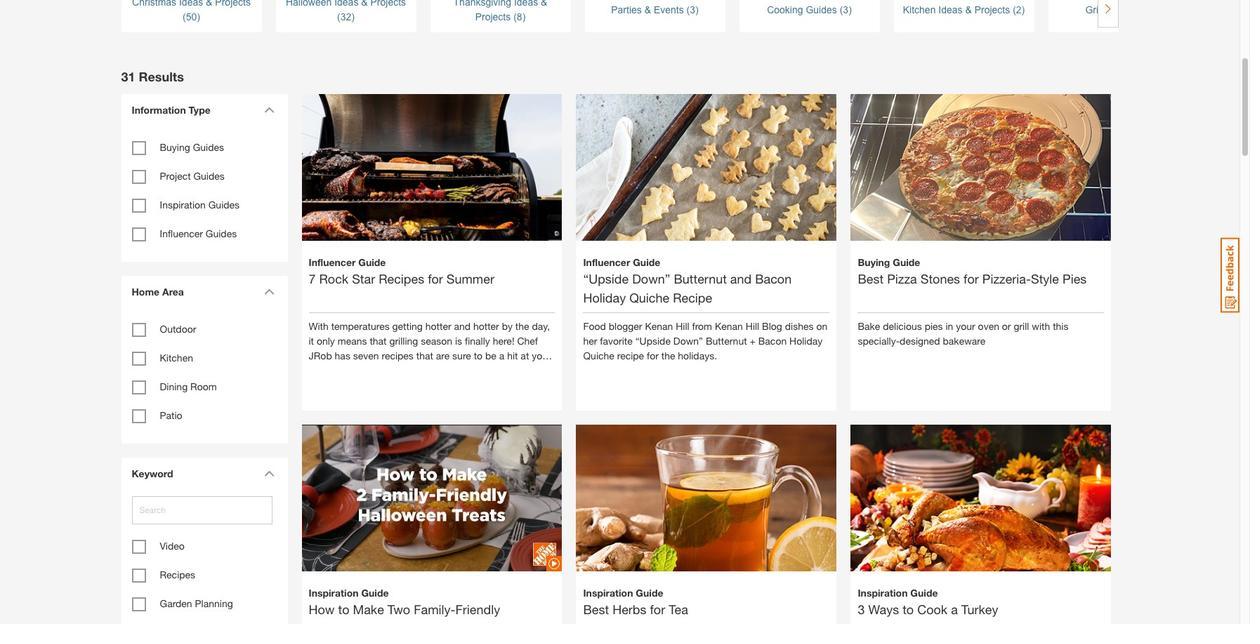 Task type: describe. For each thing, give the bounding box(es) containing it.
kitchen ideas & projects ( 2 )
[[903, 4, 1025, 15]]

ways
[[869, 602, 900, 617]]

specially-
[[858, 335, 900, 347]]

31
[[121, 69, 135, 84]]

& for thanksgiving ideas & projects
[[541, 0, 548, 8]]

"upside inside the influencer guide "upside down" butternut and bacon holiday quiche recipe
[[584, 271, 629, 286]]

guides for project
[[194, 170, 225, 182]]

at
[[521, 350, 529, 362]]

to inside inspiration guide how to make two family-friendly halloween treats
[[338, 602, 350, 617]]

or
[[1003, 320, 1012, 332]]

patio
[[160, 410, 182, 422]]

video
[[160, 540, 185, 552]]

keyword button
[[125, 458, 279, 490]]

herbs
[[613, 602, 647, 617]]

oven
[[979, 320, 1000, 332]]

rock
[[319, 271, 349, 286]]

ideas for kitchen
[[939, 4, 963, 15]]

buying guides
[[160, 141, 224, 153]]

blogger
[[609, 320, 643, 332]]

is
[[455, 335, 462, 347]]

guide for butternut
[[633, 256, 661, 268]]

butternut inside food blogger kenan hill from kenan hill blog dishes on her favorite "upside down" butternut + bacon holiday quiche recipe for the holidays.
[[706, 335, 747, 347]]

+
[[750, 335, 756, 347]]

on
[[817, 320, 828, 332]]

inspiration down project
[[160, 199, 206, 211]]

caret icon image for buying guides
[[264, 107, 274, 113]]

0 horizontal spatial 3
[[690, 4, 696, 15]]

delicious
[[883, 320, 922, 332]]

quiche inside food blogger kenan hill from kenan hill blog dishes on her favorite "upside down" butternut + bacon holiday quiche recipe for the holidays.
[[584, 350, 615, 362]]

treats
[[371, 621, 405, 625]]

by
[[502, 320, 513, 332]]

guide for make
[[361, 587, 389, 599]]

2 hill from the left
[[746, 320, 760, 332]]

be
[[486, 350, 497, 362]]

hit
[[507, 350, 518, 362]]

buying for buying guides
[[160, 141, 190, 153]]

food
[[584, 320, 606, 332]]

for inside "influencer guide 7 rock star recipes for summer"
[[428, 271, 443, 286]]

has
[[335, 350, 351, 362]]

sure
[[453, 350, 471, 362]]

bake
[[858, 320, 881, 332]]

& for kitchen ideas & projects ( 2 )
[[966, 4, 972, 15]]

parties
[[611, 4, 642, 15]]

with
[[309, 320, 329, 332]]

information type button
[[125, 94, 279, 126]]

project
[[160, 170, 191, 182]]

planning
[[195, 598, 233, 610]]

summer
[[447, 271, 495, 286]]

inspiration for best herbs for tea
[[584, 587, 633, 599]]

and inside with temperatures getting hotter and hotter by the day, it only means that grilling season is finally here! chef jrob has seven recipes that are sure to be a hit at your upcoming barbecue!
[[454, 320, 471, 332]]

star
[[352, 271, 375, 286]]

bacon inside food blogger kenan hill from kenan hill blog dishes on her favorite "upside down" butternut + bacon holiday quiche recipe for the holidays.
[[759, 335, 787, 347]]

and inside the influencer guide "upside down" butternut and bacon holiday quiche recipe
[[731, 271, 752, 286]]

friendly
[[456, 602, 500, 617]]

area
[[162, 286, 184, 298]]

keyword
[[132, 468, 173, 480]]

holiday inside food blogger kenan hill from kenan hill blog dishes on her favorite "upside down" butternut + bacon holiday quiche recipe for the holidays.
[[790, 335, 823, 347]]

1 hill from the left
[[676, 320, 690, 332]]

food blogger kenan hill from kenan hill blog dishes on her favorite "upside down" butternut + bacon holiday quiche recipe for the holidays.
[[584, 320, 828, 362]]

stones
[[921, 271, 961, 286]]

bakeware
[[943, 335, 986, 347]]

getting
[[392, 320, 423, 332]]

cooking
[[767, 4, 804, 15]]

a inside with temperatures getting hotter and hotter by the day, it only means that grilling season is finally here! chef jrob has seven recipes that are sure to be a hit at your upcoming barbecue!
[[499, 350, 505, 362]]

information
[[132, 104, 186, 116]]

best herbs for tea image
[[577, 401, 837, 625]]

her
[[584, 335, 598, 347]]

dining room
[[160, 381, 217, 393]]

0 horizontal spatial that
[[370, 335, 387, 347]]

to inside inspiration guide 3 ways to cook a turkey
[[903, 602, 914, 617]]

temperatures
[[331, 320, 390, 332]]

50
[[186, 11, 197, 22]]

day,
[[532, 320, 550, 332]]

inspiration guide how to make two family-friendly halloween treats
[[309, 587, 500, 625]]

projects for thanksgiving ideas & projects
[[475, 11, 511, 22]]

thanksgiving ideas & projects
[[454, 0, 548, 22]]

influencer for 7 rock star recipes for summer
[[309, 256, 356, 268]]

butternut inside the influencer guide "upside down" butternut and bacon holiday quiche recipe
[[674, 271, 727, 286]]

type
[[189, 104, 211, 116]]

make
[[353, 602, 384, 617]]

information type
[[132, 104, 211, 116]]

projects for kitchen ideas & projects ( 2 )
[[975, 4, 1011, 15]]

grill guides
[[1086, 4, 1137, 15]]

guides for buying
[[193, 141, 224, 153]]

finally
[[465, 335, 490, 347]]

7
[[309, 271, 316, 286]]

inspiration guide 3 ways to cook a turkey
[[858, 587, 999, 617]]

influencer guides
[[160, 228, 237, 240]]

holidays.
[[678, 350, 717, 362]]

1 vertical spatial that
[[417, 350, 433, 362]]

kitchen
[[903, 4, 936, 15]]

2 hotter from the left
[[474, 320, 499, 332]]

holiday inside the influencer guide "upside down" butternut and bacon holiday quiche recipe
[[584, 290, 626, 305]]

pies
[[925, 320, 943, 332]]

jrob
[[309, 350, 332, 362]]

cooking guides ( 3 )
[[767, 4, 852, 15]]

influencer guide "upside down" butternut and bacon holiday quiche recipe
[[584, 256, 792, 305]]

0 horizontal spatial influencer
[[160, 228, 203, 240]]

the inside with temperatures getting hotter and hotter by the day, it only means that grilling season is finally here! chef jrob has seven recipes that are sure to be a hit at your upcoming barbecue!
[[516, 320, 530, 332]]

3 inside inspiration guide 3 ways to cook a turkey
[[858, 602, 865, 617]]

room
[[190, 381, 217, 393]]

32
[[341, 11, 352, 22]]

home area button
[[125, 276, 279, 308]]

dishes
[[785, 320, 814, 332]]

guide for star
[[359, 256, 386, 268]]



Task type: vqa. For each thing, say whether or not it's contained in the screenshot.
Lander
no



Task type: locate. For each thing, give the bounding box(es) containing it.
( 50 )
[[183, 11, 200, 22]]

inspiration up how
[[309, 587, 359, 599]]

0 horizontal spatial to
[[338, 602, 350, 617]]

2 horizontal spatial 3
[[858, 602, 865, 617]]

garden
[[160, 598, 192, 610]]

for left summer
[[428, 271, 443, 286]]

2 horizontal spatial influencer
[[584, 256, 631, 268]]

bacon
[[756, 271, 792, 286], [759, 335, 787, 347]]

butternut left +
[[706, 335, 747, 347]]

inspiration for how to make two family-friendly halloween treats
[[309, 587, 359, 599]]

0 horizontal spatial ideas
[[514, 0, 538, 8]]

3
[[690, 4, 696, 15], [843, 4, 849, 15], [858, 602, 865, 617]]

projects
[[975, 4, 1011, 15], [475, 11, 511, 22]]

for inside buying guide best pizza stones for pizzeria-style pies
[[964, 271, 979, 286]]

guides up project guides
[[193, 141, 224, 153]]

& inside "thanksgiving ideas & projects"
[[541, 0, 548, 8]]

31 result s
[[121, 69, 184, 84]]

0 vertical spatial best
[[858, 271, 884, 286]]

are
[[436, 350, 450, 362]]

guide for stones
[[893, 256, 921, 268]]

to left cook
[[903, 602, 914, 617]]

bake delicious pies in your oven or grill with this specially-designed bakeware
[[858, 320, 1069, 347]]

and up is
[[454, 320, 471, 332]]

family-
[[414, 602, 456, 617]]

7 rock star recipes for summer image
[[302, 70, 562, 331]]

1 vertical spatial "upside
[[636, 335, 671, 347]]

( 32 )
[[337, 11, 355, 22]]

means
[[338, 335, 367, 347]]

dining
[[160, 381, 188, 393]]

1 horizontal spatial hotter
[[474, 320, 499, 332]]

that
[[370, 335, 387, 347], [417, 350, 433, 362]]

down" up 'blogger'
[[633, 271, 671, 286]]

bacon down "blog"
[[759, 335, 787, 347]]

holiday up food
[[584, 290, 626, 305]]

0 horizontal spatial recipes
[[160, 569, 195, 581]]

down" inside the influencer guide "upside down" butternut and bacon holiday quiche recipe
[[633, 271, 671, 286]]

1 horizontal spatial your
[[956, 320, 976, 332]]

inspiration for 3 ways to cook a turkey
[[858, 587, 908, 599]]

inspiration guides
[[160, 199, 240, 211]]

best left herbs
[[584, 602, 609, 617]]

best for herbs
[[584, 602, 609, 617]]

1 horizontal spatial to
[[474, 350, 483, 362]]

only
[[317, 335, 335, 347]]

down" inside food blogger kenan hill from kenan hill blog dishes on her favorite "upside down" butternut + bacon holiday quiche recipe for the holidays.
[[674, 335, 703, 347]]

1 vertical spatial the
[[662, 350, 676, 362]]

grill
[[1014, 320, 1030, 332]]

two
[[388, 602, 410, 617]]

buying
[[160, 141, 190, 153], [858, 256, 891, 268]]

your right at
[[532, 350, 551, 362]]

buying up project
[[160, 141, 190, 153]]

1 vertical spatial recipes
[[160, 569, 195, 581]]

1 horizontal spatial a
[[952, 602, 958, 617]]

0 horizontal spatial quiche
[[584, 350, 615, 362]]

for right stones
[[964, 271, 979, 286]]

events
[[654, 4, 684, 15]]

buying inside buying guide best pizza stones for pizzeria-style pies
[[858, 256, 891, 268]]

in
[[946, 320, 954, 332]]

your inside with temperatures getting hotter and hotter by the day, it only means that grilling season is finally here! chef jrob has seven recipes that are sure to be a hit at your upcoming barbecue!
[[532, 350, 551, 362]]

recipes up garden
[[160, 569, 195, 581]]

1 vertical spatial quiche
[[584, 350, 615, 362]]

best inside the inspiration guide best herbs for tea
[[584, 602, 609, 617]]

0 horizontal spatial "upside
[[584, 271, 629, 286]]

butternut up recipe
[[674, 271, 727, 286]]

tea
[[669, 602, 688, 617]]

quiche inside the influencer guide "upside down" butternut and bacon holiday quiche recipe
[[630, 290, 670, 305]]

recipe
[[673, 290, 713, 305]]

quiche down 'her'
[[584, 350, 615, 362]]

the inside food blogger kenan hill from kenan hill blog dishes on her favorite "upside down" butternut + bacon holiday quiche recipe for the holidays.
[[662, 350, 676, 362]]

caret icon image for outdoor
[[264, 289, 274, 295]]

bacon up "blog"
[[756, 271, 792, 286]]

guide up the star
[[359, 256, 386, 268]]

2 vertical spatial caret icon image
[[264, 471, 274, 477]]

0 vertical spatial and
[[731, 271, 752, 286]]

inspiration inside inspiration guide how to make two family-friendly halloween treats
[[309, 587, 359, 599]]

designed
[[900, 335, 941, 347]]

1 horizontal spatial the
[[662, 350, 676, 362]]

guides right cooking
[[806, 4, 837, 15]]

a
[[499, 350, 505, 362], [952, 602, 958, 617]]

ideas up "8"
[[514, 0, 538, 8]]

1 horizontal spatial ideas
[[939, 4, 963, 15]]

best
[[858, 271, 884, 286], [584, 602, 609, 617]]

that up seven
[[370, 335, 387, 347]]

guide up pizza
[[893, 256, 921, 268]]

quiche up 'blogger'
[[630, 290, 670, 305]]

influencer guide 7 rock star recipes for summer
[[309, 256, 495, 286]]

guide up cook
[[911, 587, 938, 599]]

caret icon image
[[264, 107, 274, 113], [264, 289, 274, 295], [264, 471, 274, 477]]

0 vertical spatial bacon
[[756, 271, 792, 286]]

kenan right from
[[715, 320, 743, 332]]

the right 'by'
[[516, 320, 530, 332]]

for left tea
[[650, 602, 666, 617]]

recipes right the star
[[379, 271, 425, 286]]

cook
[[918, 602, 948, 617]]

chef
[[517, 335, 538, 347]]

& right the kitchen
[[966, 4, 972, 15]]

for inside the inspiration guide best herbs for tea
[[650, 602, 666, 617]]

halloween
[[309, 621, 368, 625]]

0 horizontal spatial best
[[584, 602, 609, 617]]

0 vertical spatial down"
[[633, 271, 671, 286]]

1 vertical spatial holiday
[[790, 335, 823, 347]]

0 vertical spatial recipes
[[379, 271, 425, 286]]

your
[[956, 320, 976, 332], [532, 350, 551, 362]]

1 horizontal spatial quiche
[[630, 290, 670, 305]]

0 vertical spatial a
[[499, 350, 505, 362]]

home area
[[132, 286, 184, 298]]

parties & events ( 3 )
[[611, 4, 699, 15]]

ideas
[[514, 0, 538, 8], [939, 4, 963, 15]]

pizza
[[888, 271, 918, 286]]

influencer inside the influencer guide "upside down" butternut and bacon holiday quiche recipe
[[584, 256, 631, 268]]

guide up herbs
[[636, 587, 664, 599]]

0 vertical spatial quiche
[[630, 290, 670, 305]]

caret icon image inside home area button
[[264, 289, 274, 295]]

thanksgiving
[[454, 0, 512, 8]]

the left "holidays."
[[662, 350, 676, 362]]

and up +
[[731, 271, 752, 286]]

caret icon image inside information type button
[[264, 107, 274, 113]]

outdoor
[[160, 323, 196, 335]]

2 kenan from the left
[[715, 320, 743, 332]]

it
[[309, 335, 314, 347]]

1 vertical spatial buying
[[858, 256, 891, 268]]

influencer up rock
[[309, 256, 356, 268]]

blog
[[762, 320, 783, 332]]

guide inside the influencer guide "upside down" butternut and bacon holiday quiche recipe
[[633, 256, 661, 268]]

3 caret icon image from the top
[[264, 471, 274, 477]]

hill left from
[[676, 320, 690, 332]]

2 caret icon image from the top
[[264, 289, 274, 295]]

buying up pizza
[[858, 256, 891, 268]]

1 horizontal spatial down"
[[674, 335, 703, 347]]

"upside down" butternut and bacon holiday quiche recipe image
[[577, 70, 837, 331]]

kenan
[[645, 320, 673, 332], [715, 320, 743, 332]]

best inside buying guide best pizza stones for pizzeria-style pies
[[858, 271, 884, 286]]

inspiration inside inspiration guide 3 ways to cook a turkey
[[858, 587, 908, 599]]

to left be
[[474, 350, 483, 362]]

guides up inspiration guides
[[194, 170, 225, 182]]

& right thanksgiving
[[541, 0, 548, 8]]

1 horizontal spatial 3
[[843, 4, 849, 15]]

3 ways to cook a turkey image
[[851, 401, 1112, 625]]

0 horizontal spatial your
[[532, 350, 551, 362]]

0 horizontal spatial a
[[499, 350, 505, 362]]

guide for to
[[911, 587, 938, 599]]

0 horizontal spatial hotter
[[426, 320, 452, 332]]

here!
[[493, 335, 515, 347]]

for
[[428, 271, 443, 286], [964, 271, 979, 286], [647, 350, 659, 362], [650, 602, 666, 617]]

( 8 )
[[511, 11, 526, 22]]

(
[[687, 4, 690, 15], [840, 4, 843, 15], [1013, 4, 1017, 15], [183, 11, 186, 22], [337, 11, 341, 22], [514, 11, 517, 22]]

guides right grill
[[1106, 4, 1137, 15]]

influencer inside "influencer guide 7 rock star recipes for summer"
[[309, 256, 356, 268]]

& left events at the top of the page
[[645, 4, 651, 15]]

best pizza stones for pizzeria-style pies image
[[851, 70, 1112, 331]]

1 horizontal spatial kenan
[[715, 320, 743, 332]]

your inside bake delicious pies in your oven or grill with this specially-designed bakeware
[[956, 320, 976, 332]]

this
[[1053, 320, 1069, 332]]

0 horizontal spatial and
[[454, 320, 471, 332]]

guides for cooking
[[806, 4, 837, 15]]

0 horizontal spatial hill
[[676, 320, 690, 332]]

recipes
[[382, 350, 414, 362]]

recipes
[[379, 271, 425, 286], [160, 569, 195, 581]]

inspiration up ways at the bottom of the page
[[858, 587, 908, 599]]

guides for influencer
[[206, 228, 237, 240]]

0 vertical spatial the
[[516, 320, 530, 332]]

1 horizontal spatial recipes
[[379, 271, 425, 286]]

to up halloween
[[338, 602, 350, 617]]

projects inside "thanksgiving ideas & projects"
[[475, 11, 511, 22]]

how to make two family-friendly halloween treats image
[[302, 401, 562, 596]]

influencer
[[160, 228, 203, 240], [309, 256, 356, 268], [584, 256, 631, 268]]

guides down inspiration guides
[[206, 228, 237, 240]]

holiday down dishes
[[790, 335, 823, 347]]

feedback link image
[[1221, 238, 1240, 313]]

1 vertical spatial caret icon image
[[264, 289, 274, 295]]

guide for for
[[636, 587, 664, 599]]

0 horizontal spatial projects
[[475, 11, 511, 22]]

seven
[[353, 350, 379, 362]]

guides for grill
[[1106, 4, 1137, 15]]

a left hit
[[499, 350, 505, 362]]

recipes inside "influencer guide 7 rock star recipes for summer"
[[379, 271, 425, 286]]

0 vertical spatial caret icon image
[[264, 107, 274, 113]]

buying guide best pizza stones for pizzeria-style pies
[[858, 256, 1087, 286]]

guide inside the inspiration guide best herbs for tea
[[636, 587, 664, 599]]

3 left ways at the bottom of the page
[[858, 602, 865, 617]]

grill guides link
[[1049, 2, 1189, 17]]

0 vertical spatial your
[[956, 320, 976, 332]]

1 horizontal spatial "upside
[[636, 335, 671, 347]]

inspiration guide best herbs for tea
[[584, 587, 688, 617]]

turkey
[[962, 602, 999, 617]]

season
[[421, 335, 453, 347]]

guide up 'blogger'
[[633, 256, 661, 268]]

down" up "holidays."
[[674, 335, 703, 347]]

0 vertical spatial holiday
[[584, 290, 626, 305]]

ideas right the kitchen
[[939, 4, 963, 15]]

"upside inside food blogger kenan hill from kenan hill blog dishes on her favorite "upside down" butternut + bacon holiday quiche recipe for the holidays.
[[636, 335, 671, 347]]

your up bakeware
[[956, 320, 976, 332]]

to inside with temperatures getting hotter and hotter by the day, it only means that grilling season is finally here! chef jrob has seven recipes that are sure to be a hit at your upcoming barbecue!
[[474, 350, 483, 362]]

"upside
[[584, 271, 629, 286], [636, 335, 671, 347]]

1 vertical spatial your
[[532, 350, 551, 362]]

1 vertical spatial and
[[454, 320, 471, 332]]

1 horizontal spatial holiday
[[790, 335, 823, 347]]

guides
[[806, 4, 837, 15], [1106, 4, 1137, 15], [193, 141, 224, 153], [194, 170, 225, 182], [208, 199, 240, 211], [206, 228, 237, 240]]

2 horizontal spatial &
[[966, 4, 972, 15]]

caret icon image inside keyword button
[[264, 471, 274, 477]]

0 vertical spatial butternut
[[674, 271, 727, 286]]

"upside up food
[[584, 271, 629, 286]]

projects left 2
[[975, 4, 1011, 15]]

0 horizontal spatial buying
[[160, 141, 190, 153]]

1 caret icon image from the top
[[264, 107, 274, 113]]

0 horizontal spatial kenan
[[645, 320, 673, 332]]

best left pizza
[[858, 271, 884, 286]]

guide inside buying guide best pizza stones for pizzeria-style pies
[[893, 256, 921, 268]]

ideas for thanksgiving
[[514, 0, 538, 8]]

1 horizontal spatial projects
[[975, 4, 1011, 15]]

&
[[541, 0, 548, 8], [645, 4, 651, 15], [966, 4, 972, 15]]

0 vertical spatial that
[[370, 335, 387, 347]]

0 horizontal spatial the
[[516, 320, 530, 332]]

influencer for "upside down" butternut and bacon holiday quiche recipe
[[584, 256, 631, 268]]

for right recipe
[[647, 350, 659, 362]]

quiche
[[630, 290, 670, 305], [584, 350, 615, 362]]

1 hotter from the left
[[426, 320, 452, 332]]

1 horizontal spatial influencer
[[309, 256, 356, 268]]

that left are
[[417, 350, 433, 362]]

)
[[696, 4, 699, 15], [849, 4, 852, 15], [1022, 4, 1025, 15], [197, 11, 200, 22], [352, 11, 355, 22], [523, 11, 526, 22]]

1 horizontal spatial buying
[[858, 256, 891, 268]]

hotter up finally
[[474, 320, 499, 332]]

1 horizontal spatial &
[[645, 4, 651, 15]]

guides up influencer guides
[[208, 199, 240, 211]]

3 right cooking
[[843, 4, 849, 15]]

pizzeria-
[[983, 271, 1032, 286]]

8
[[517, 11, 523, 22]]

how
[[309, 602, 335, 617]]

1 horizontal spatial hill
[[746, 320, 760, 332]]

favorite
[[600, 335, 633, 347]]

for inside food blogger kenan hill from kenan hill blog dishes on her favorite "upside down" butternut + bacon holiday quiche recipe for the holidays.
[[647, 350, 659, 362]]

0 horizontal spatial &
[[541, 0, 548, 8]]

bacon inside the influencer guide "upside down" butternut and bacon holiday quiche recipe
[[756, 271, 792, 286]]

0 horizontal spatial down"
[[633, 271, 671, 286]]

guide inside "influencer guide 7 rock star recipes for summer"
[[359, 256, 386, 268]]

1 horizontal spatial best
[[858, 271, 884, 286]]

best for pizza
[[858, 271, 884, 286]]

Search search field
[[132, 497, 272, 525]]

guide inside inspiration guide how to make two family-friendly halloween treats
[[361, 587, 389, 599]]

1 vertical spatial bacon
[[759, 335, 787, 347]]

1 vertical spatial down"
[[674, 335, 703, 347]]

1 vertical spatial a
[[952, 602, 958, 617]]

grill
[[1086, 4, 1103, 15]]

s
[[177, 69, 184, 84]]

0 vertical spatial "upside
[[584, 271, 629, 286]]

style
[[1032, 271, 1060, 286]]

0 vertical spatial buying
[[160, 141, 190, 153]]

hotter up 'season'
[[426, 320, 452, 332]]

1 kenan from the left
[[645, 320, 673, 332]]

a inside inspiration guide 3 ways to cook a turkey
[[952, 602, 958, 617]]

guides for inspiration
[[208, 199, 240, 211]]

guide inside inspiration guide 3 ways to cook a turkey
[[911, 587, 938, 599]]

grilling
[[390, 335, 418, 347]]

hill up +
[[746, 320, 760, 332]]

a right cook
[[952, 602, 958, 617]]

projects down thanksgiving
[[475, 11, 511, 22]]

inspiration up herbs
[[584, 587, 633, 599]]

buying for buying guide best pizza stones for pizzeria-style pies
[[858, 256, 891, 268]]

guide up make
[[361, 587, 389, 599]]

kenan right 'blogger'
[[645, 320, 673, 332]]

butternut
[[674, 271, 727, 286], [706, 335, 747, 347]]

3 right events at the top of the page
[[690, 4, 696, 15]]

ideas inside "thanksgiving ideas & projects"
[[514, 0, 538, 8]]

barbecue!
[[355, 364, 400, 376]]

recipe
[[617, 350, 644, 362]]

1 vertical spatial best
[[584, 602, 609, 617]]

influencer up food
[[584, 256, 631, 268]]

1 horizontal spatial that
[[417, 350, 433, 362]]

1 vertical spatial butternut
[[706, 335, 747, 347]]

0 horizontal spatial holiday
[[584, 290, 626, 305]]

guide
[[359, 256, 386, 268], [633, 256, 661, 268], [893, 256, 921, 268], [361, 587, 389, 599], [636, 587, 664, 599], [911, 587, 938, 599]]

influencer down inspiration guides
[[160, 228, 203, 240]]

kitchen
[[160, 352, 193, 364]]

project guides
[[160, 170, 225, 182]]

2 horizontal spatial to
[[903, 602, 914, 617]]

inspiration inside the inspiration guide best herbs for tea
[[584, 587, 633, 599]]

"upside up recipe
[[636, 335, 671, 347]]

1 horizontal spatial and
[[731, 271, 752, 286]]



